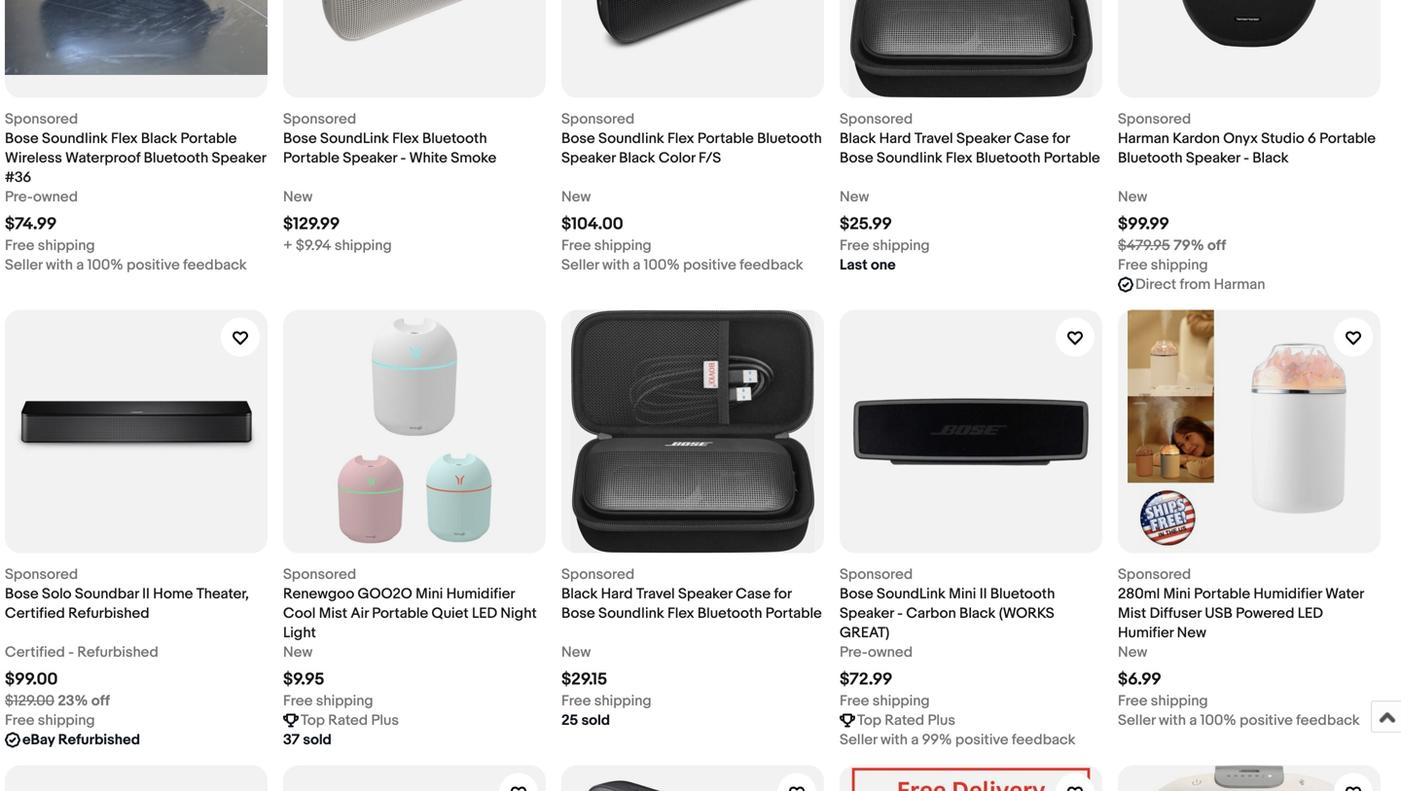 Task type: describe. For each thing, give the bounding box(es) containing it.
water
[[1326, 586, 1365, 603]]

speaker inside "sponsored harman kardon onyx studio 6 portable bluetooth speaker - black"
[[1187, 149, 1241, 167]]

harman inside text box
[[1215, 276, 1266, 294]]

for for $25.99
[[1053, 130, 1070, 148]]

shipping inside sponsored bose soundlink mini ii bluetooth speaker - carbon black (works great) pre-owned $72.99 free shipping
[[873, 693, 930, 710]]

100% inside 'sponsored 280ml mini portable humidifier water mist diffuser usb powered led humifier new new $6.99 free shipping seller with a 100% positive feedback'
[[1201, 712, 1237, 730]]

$29.15 text field
[[562, 670, 608, 690]]

mist for $6.99
[[1119, 605, 1147, 623]]

sponsored text field for $74.99
[[5, 110, 78, 129]]

79%
[[1174, 237, 1205, 255]]

sponsored inside "sponsored harman kardon onyx studio 6 portable bluetooth speaker - black"
[[1119, 111, 1192, 128]]

light
[[283, 625, 316, 642]]

free shipping text field for bose
[[840, 692, 930, 711]]

sponsored inside sponsored bose soundlink flex portable bluetooth speaker black color f/s
[[562, 111, 635, 128]]

shipping inside sponsored renewgoo goo2o mini humidifier cool mist air portable quiet led night light new $9.95 free shipping
[[316, 693, 373, 710]]

positive inside text field
[[956, 732, 1009, 749]]

wireless
[[5, 149, 62, 167]]

new text field for $104.00
[[562, 187, 591, 207]]

feedback inside new $104.00 free shipping seller with a 100% positive feedback
[[740, 257, 804, 274]]

free inside sponsored bose soundlink flex black portable wireless waterproof bluetooth speaker #36 pre-owned $74.99 free shipping seller with a 100% positive feedback
[[5, 237, 34, 255]]

waterproof
[[65, 149, 140, 167]]

soundlink up new $29.15 free shipping 25 sold
[[599, 605, 665, 623]]

great)
[[840, 625, 890, 642]]

soundlink up new $25.99 free shipping last one
[[877, 149, 943, 167]]

powered
[[1236, 605, 1295, 623]]

case for $25.99
[[1015, 130, 1050, 148]]

new inside the new $129.99 + $9.94 shipping
[[283, 188, 313, 206]]

speaker inside sponsored bose soundlink flex black portable wireless waterproof bluetooth speaker #36 pre-owned $74.99 free shipping seller with a 100% positive feedback
[[212, 149, 266, 167]]

a inside 'sponsored 280ml mini portable humidifier water mist diffuser usb powered led humifier new new $6.99 free shipping seller with a 100% positive feedback'
[[1190, 712, 1198, 730]]

free inside certified - refurbished $99.00 $129.00 23% off free shipping
[[5, 712, 34, 730]]

sponsored text field for $72.99
[[840, 565, 913, 585]]

positive inside sponsored bose soundlink flex black portable wireless waterproof bluetooth speaker #36 pre-owned $74.99 free shipping seller with a 100% positive feedback
[[127, 257, 180, 274]]

renewgoo
[[283, 586, 355, 603]]

sponsored inside sponsored bose soundlink flex black portable wireless waterproof bluetooth speaker #36 pre-owned $74.99 free shipping seller with a 100% positive feedback
[[5, 111, 78, 128]]

refurbished inside text field
[[58, 732, 140, 749]]

$72.99 text field
[[840, 670, 893, 690]]

top for $9.95
[[301, 712, 325, 730]]

new text field for $29.15
[[562, 643, 591, 663]]

ii for $99.00
[[142, 586, 150, 603]]

37
[[283, 732, 300, 749]]

$72.99
[[840, 670, 893, 690]]

free inside new $99.99 $479.95 79% off free shipping
[[1119, 257, 1148, 274]]

23%
[[58, 693, 88, 710]]

25
[[562, 712, 579, 730]]

seller inside new $104.00 free shipping seller with a 100% positive feedback
[[562, 257, 599, 274]]

portable inside "sponsored harman kardon onyx studio 6 portable bluetooth speaker - black"
[[1320, 130, 1377, 148]]

portable inside 'sponsored 280ml mini portable humidifier water mist diffuser usb powered led humifier new new $6.99 free shipping seller with a 100% positive feedback'
[[1195, 586, 1251, 603]]

studio
[[1262, 130, 1305, 148]]

$479.95
[[1119, 237, 1171, 255]]

6
[[1308, 130, 1317, 148]]

new inside new $29.15 free shipping 25 sold
[[562, 644, 591, 662]]

portable inside sponsored bose soundlink flex bluetooth portable speaker - white smoke
[[283, 149, 340, 167]]

#36
[[5, 169, 31, 186]]

100% inside sponsored bose soundlink flex black portable wireless waterproof bluetooth speaker #36 pre-owned $74.99 free shipping seller with a 100% positive feedback
[[87, 257, 123, 274]]

sold inside new $29.15 free shipping 25 sold
[[582, 712, 610, 730]]

direct from harman
[[1136, 276, 1266, 294]]

carbon
[[907, 605, 957, 623]]

sponsored text field for $29.15
[[562, 565, 635, 585]]

sponsored text field for $104.00
[[562, 110, 635, 129]]

white
[[409, 149, 448, 167]]

seller inside sponsored bose soundlink flex black portable wireless waterproof bluetooth speaker #36 pre-owned $74.99 free shipping seller with a 100% positive feedback
[[5, 257, 42, 274]]

portable inside sponsored renewgoo goo2o mini humidifier cool mist air portable quiet led night light new $9.95 free shipping
[[372, 605, 428, 623]]

pre- inside sponsored bose soundlink mini ii bluetooth speaker - carbon black (works great) pre-owned $72.99 free shipping
[[840, 644, 868, 662]]

previous price $129.00 23% off text field
[[5, 692, 110, 711]]

280ml
[[1119, 586, 1161, 603]]

ii for $72.99
[[980, 586, 988, 603]]

sponsored black hard travel speaker case for bose soundlink flex bluetooth portable for $29.15
[[562, 566, 822, 623]]

color
[[659, 149, 696, 167]]

top rated plus for $72.99
[[858, 712, 956, 730]]

+ $9.94 shipping text field
[[283, 236, 392, 256]]

speaker inside sponsored bose soundlink flex portable bluetooth speaker black color f/s
[[562, 149, 616, 167]]

top rated plus text field for $9.95
[[301, 711, 399, 731]]

sponsored inside "sponsored bose solo soundbar ii home theater, certified refurbished"
[[5, 566, 78, 584]]

free shipping text field for $6.99
[[1119, 692, 1209, 711]]

black inside sponsored bose soundlink mini ii bluetooth speaker - carbon black (works great) pre-owned $72.99 free shipping
[[960, 605, 996, 623]]

air
[[351, 605, 369, 623]]

new $29.15 free shipping 25 sold
[[562, 644, 652, 730]]

bose right night
[[562, 605, 595, 623]]

a inside sponsored bose soundlink flex black portable wireless waterproof bluetooth speaker #36 pre-owned $74.99 free shipping seller with a 100% positive feedback
[[76, 257, 84, 274]]

free shipping text field for $29.15
[[562, 692, 652, 711]]

top rated plus for $9.95
[[301, 712, 399, 730]]

shipping inside 'sponsored 280ml mini portable humidifier water mist diffuser usb powered led humifier new new $6.99 free shipping seller with a 100% positive feedback'
[[1151, 693, 1209, 710]]

with inside "seller with a 99% positive feedback" text field
[[881, 732, 908, 749]]

Last one text field
[[840, 256, 896, 275]]

sponsored bose solo soundbar ii home theater, certified refurbished
[[5, 566, 249, 623]]

bluetooth inside sponsored bose soundlink flex portable bluetooth speaker black color f/s
[[758, 130, 822, 148]]

sponsored text field for $99.99
[[1119, 110, 1192, 129]]

$25.99
[[840, 214, 893, 235]]

feedback inside 'sponsored 280ml mini portable humidifier water mist diffuser usb powered led humifier new new $6.99 free shipping seller with a 100% positive feedback'
[[1297, 712, 1361, 730]]

off inside new $99.99 $479.95 79% off free shipping
[[1208, 237, 1227, 255]]

$25.99 text field
[[840, 214, 893, 235]]

ebay refurbished
[[22, 732, 140, 749]]

Seller with a 99% positive feedback text field
[[840, 731, 1076, 750]]

New text field
[[840, 187, 870, 207]]

black inside sponsored bose soundlink flex portable bluetooth speaker black color f/s
[[619, 149, 656, 167]]

new text field for $99.99
[[1119, 187, 1148, 207]]

$74.99
[[5, 214, 57, 235]]

$74.99 text field
[[5, 214, 57, 235]]

$6.99 text field
[[1119, 670, 1162, 690]]

top for $72.99
[[858, 712, 882, 730]]

bluetooth inside sponsored bose soundlink flex bluetooth portable speaker - white smoke
[[423, 130, 487, 148]]

new inside sponsored renewgoo goo2o mini humidifier cool mist air portable quiet led night light new $9.95 free shipping
[[283, 644, 313, 662]]

black inside sponsored bose soundlink flex black portable wireless waterproof bluetooth speaker #36 pre-owned $74.99 free shipping seller with a 100% positive feedback
[[141, 130, 177, 148]]

rated for $9.95
[[328, 712, 368, 730]]

portable inside sponsored bose soundlink flex black portable wireless waterproof bluetooth speaker #36 pre-owned $74.99 free shipping seller with a 100% positive feedback
[[181, 130, 237, 148]]

$9.95
[[283, 670, 325, 690]]

soundlink inside sponsored bose soundlink flex portable bluetooth speaker black color f/s
[[599, 130, 665, 148]]

$99.99 text field
[[1119, 214, 1170, 235]]

99%
[[923, 732, 953, 749]]

owned inside sponsored bose soundlink flex black portable wireless waterproof bluetooth speaker #36 pre-owned $74.99 free shipping seller with a 100% positive feedback
[[33, 188, 78, 206]]

$9.94
[[296, 237, 331, 255]]

new inside new $104.00 free shipping seller with a 100% positive feedback
[[562, 188, 591, 206]]

sponsored text field for $6.99
[[1119, 565, 1192, 585]]

bose up new text field
[[840, 149, 874, 167]]

free inside new $25.99 free shipping last one
[[840, 237, 870, 255]]

solo
[[42, 586, 72, 603]]

bose for sponsored bose soundlink flex portable bluetooth speaker black color f/s
[[562, 130, 595, 148]]

- inside certified - refurbished $99.00 $129.00 23% off free shipping
[[68, 644, 74, 662]]

from
[[1180, 276, 1211, 294]]

last
[[840, 257, 868, 274]]

f/s
[[699, 149, 722, 167]]

free shipping text field up the direct
[[1119, 256, 1209, 275]]

new $129.99 + $9.94 shipping
[[283, 188, 392, 255]]

owned inside sponsored bose soundlink mini ii bluetooth speaker - carbon black (works great) pre-owned $72.99 free shipping
[[868, 644, 913, 662]]

hard for $29.15
[[601, 586, 633, 603]]

case for $29.15
[[736, 586, 771, 603]]

portable inside sponsored bose soundlink flex portable bluetooth speaker black color f/s
[[698, 130, 754, 148]]

harman inside "sponsored harman kardon onyx studio 6 portable bluetooth speaker - black"
[[1119, 130, 1170, 148]]

sold inside text box
[[303, 732, 332, 749]]

onyx
[[1224, 130, 1259, 148]]

new text field for $9.95
[[283, 643, 313, 663]]

night
[[501, 605, 537, 623]]

goo2o
[[358, 586, 413, 603]]

positive inside 'sponsored 280ml mini portable humidifier water mist diffuser usb powered led humifier new new $6.99 free shipping seller with a 100% positive feedback'
[[1240, 712, 1294, 730]]

sponsored renewgoo goo2o mini humidifier cool mist air portable quiet led night light new $9.95 free shipping
[[283, 566, 537, 710]]

ebay
[[22, 732, 55, 749]]

humifier
[[1119, 625, 1174, 642]]

direct
[[1136, 276, 1177, 294]]

shipping inside new $99.99 $479.95 79% off free shipping
[[1151, 257, 1209, 274]]

100% inside new $104.00 free shipping seller with a 100% positive feedback
[[644, 257, 680, 274]]

travel for $25.99
[[915, 130, 954, 148]]

new down diffuser on the bottom right
[[1178, 625, 1207, 642]]

soundlink for sponsored bose soundlink mini ii bluetooth speaker - carbon black (works great) pre-owned $72.99 free shipping
[[877, 586, 946, 603]]

$6.99
[[1119, 670, 1162, 690]]

speaker inside sponsored bose soundlink mini ii bluetooth speaker - carbon black (works great) pre-owned $72.99 free shipping
[[840, 605, 894, 623]]

diffuser
[[1150, 605, 1202, 623]]

new $99.99 $479.95 79% off free shipping
[[1119, 188, 1227, 274]]

one
[[871, 257, 896, 274]]



Task type: locate. For each thing, give the bounding box(es) containing it.
New text field
[[283, 187, 313, 207], [562, 187, 591, 207], [1119, 187, 1148, 207], [283, 643, 313, 663], [562, 643, 591, 663], [1119, 643, 1148, 663]]

free shipping text field down $6.99
[[1119, 692, 1209, 711]]

1 vertical spatial sold
[[303, 732, 332, 749]]

0 vertical spatial seller with a 100% positive feedback text field
[[5, 256, 247, 275]]

new text field up $104.00
[[562, 187, 591, 207]]

0 horizontal spatial pre-
[[5, 188, 33, 206]]

$99.99
[[1119, 214, 1170, 235]]

top rated plus text field for $72.99
[[858, 711, 956, 731]]

shipping inside new $104.00 free shipping seller with a 100% positive feedback
[[595, 237, 652, 255]]

1 humidifier from the left
[[447, 586, 515, 603]]

rated for $72.99
[[885, 712, 925, 730]]

1 horizontal spatial rated
[[885, 712, 925, 730]]

hard up $25.99 text field
[[880, 130, 912, 148]]

off right 23%
[[91, 693, 110, 710]]

1 top rated plus text field from the left
[[301, 711, 399, 731]]

0 vertical spatial off
[[1208, 237, 1227, 255]]

2 led from the left
[[1298, 605, 1324, 623]]

theater,
[[196, 586, 249, 603]]

$129.00
[[5, 693, 55, 710]]

cool
[[283, 605, 316, 623]]

pre- inside sponsored bose soundlink flex black portable wireless waterproof bluetooth speaker #36 pre-owned $74.99 free shipping seller with a 100% positive feedback
[[5, 188, 33, 206]]

0 horizontal spatial hard
[[601, 586, 633, 603]]

+
[[283, 237, 293, 255]]

- down onyx
[[1244, 149, 1250, 167]]

- inside sponsored bose soundlink mini ii bluetooth speaker - carbon black (works great) pre-owned $72.99 free shipping
[[898, 605, 903, 623]]

certified
[[5, 605, 65, 623], [5, 644, 65, 662]]

sponsored inside sponsored bose soundlink flex bluetooth portable speaker - white smoke
[[283, 111, 356, 128]]

soundlink for sponsored bose soundlink flex bluetooth portable speaker - white smoke
[[320, 130, 389, 148]]

sponsored text field for $9.95
[[283, 565, 356, 585]]

1 horizontal spatial hard
[[880, 130, 912, 148]]

refurbished
[[68, 605, 150, 623], [77, 644, 158, 662], [58, 732, 140, 749]]

pre- down great)
[[840, 644, 868, 662]]

2 horizontal spatial mini
[[1164, 586, 1191, 603]]

shipping inside new $25.99 free shipping last one
[[873, 237, 930, 255]]

1 horizontal spatial humidifier
[[1254, 586, 1323, 603]]

free inside new $104.00 free shipping seller with a 100% positive feedback
[[562, 237, 591, 255]]

0 horizontal spatial mini
[[416, 586, 443, 603]]

top down $72.99
[[858, 712, 882, 730]]

sponsored bose soundlink flex bluetooth portable speaker - white smoke
[[283, 111, 497, 167]]

flex inside sponsored bose soundlink flex black portable wireless waterproof bluetooth speaker #36 pre-owned $74.99 free shipping seller with a 100% positive feedback
[[111, 130, 138, 148]]

for
[[1053, 130, 1070, 148], [774, 586, 792, 603]]

sponsored black hard travel speaker case for bose soundlink flex bluetooth portable
[[840, 111, 1101, 167], [562, 566, 822, 623]]

Certified - Refurbished text field
[[5, 643, 158, 663]]

1 vertical spatial pre-
[[840, 644, 868, 662]]

sponsored 280ml mini portable humidifier water mist diffuser usb powered led humifier new new $6.99 free shipping seller with a 100% positive feedback
[[1119, 566, 1365, 730]]

1 vertical spatial harman
[[1215, 276, 1266, 294]]

seller inside text field
[[840, 732, 878, 749]]

2 top rated plus from the left
[[858, 712, 956, 730]]

free down the '$9.95' text box
[[283, 693, 313, 710]]

flex inside sponsored bose soundlink flex bluetooth portable speaker - white smoke
[[392, 130, 419, 148]]

sold
[[582, 712, 610, 730], [303, 732, 332, 749]]

mini inside sponsored bose soundlink mini ii bluetooth speaker - carbon black (works great) pre-owned $72.99 free shipping
[[949, 586, 977, 603]]

sold right 37
[[303, 732, 332, 749]]

0 horizontal spatial top
[[301, 712, 325, 730]]

top rated plus
[[301, 712, 399, 730], [858, 712, 956, 730]]

1 vertical spatial seller with a 100% positive feedback text field
[[1119, 711, 1361, 731]]

led left night
[[472, 605, 498, 623]]

0 horizontal spatial ii
[[142, 586, 150, 603]]

free shipping text field for $104.00
[[562, 236, 652, 256]]

with down $6.99 text box
[[1159, 712, 1187, 730]]

speaker
[[957, 130, 1011, 148], [212, 149, 266, 167], [343, 149, 397, 167], [562, 149, 616, 167], [1187, 149, 1241, 167], [679, 586, 733, 603], [840, 605, 894, 623]]

bose inside sponsored bose soundlink flex black portable wireless waterproof bluetooth speaker #36 pre-owned $74.99 free shipping seller with a 100% positive feedback
[[5, 130, 39, 148]]

sponsored inside sponsored bose soundlink mini ii bluetooth speaker - carbon black (works great) pre-owned $72.99 free shipping
[[840, 566, 913, 584]]

top up 37 sold
[[301, 712, 325, 730]]

shipping inside new $29.15 free shipping 25 sold
[[595, 693, 652, 710]]

0 horizontal spatial humidifier
[[447, 586, 515, 603]]

1 horizontal spatial harman
[[1215, 276, 1266, 294]]

led for $6.99
[[1298, 605, 1324, 623]]

2 top rated plus text field from the left
[[858, 711, 956, 731]]

top rated plus text field up 37 sold
[[301, 711, 399, 731]]

1 horizontal spatial off
[[1208, 237, 1227, 255]]

bose for sponsored bose soundlink flex black portable wireless waterproof bluetooth speaker #36 pre-owned $74.99 free shipping seller with a 100% positive feedback
[[5, 130, 39, 148]]

black inside "sponsored harman kardon onyx studio 6 portable bluetooth speaker - black"
[[1253, 149, 1289, 167]]

flex inside sponsored bose soundlink flex portable bluetooth speaker black color f/s
[[668, 130, 695, 148]]

1 horizontal spatial ii
[[980, 586, 988, 603]]

ii inside "sponsored bose solo soundbar ii home theater, certified refurbished"
[[142, 586, 150, 603]]

travel for $29.15
[[636, 586, 675, 603]]

plus
[[371, 712, 399, 730], [928, 712, 956, 730]]

hard for $25.99
[[880, 130, 912, 148]]

mist inside 'sponsored 280ml mini portable humidifier water mist diffuser usb powered led humifier new new $6.99 free shipping seller with a 100% positive feedback'
[[1119, 605, 1147, 623]]

shipping down 23%
[[38, 712, 95, 730]]

quiet
[[432, 605, 469, 623]]

bose inside sponsored bose soundlink flex portable bluetooth speaker black color f/s
[[562, 130, 595, 148]]

shipping right $9.94
[[335, 237, 392, 255]]

soundlink up the new $129.99 + $9.94 shipping
[[320, 130, 389, 148]]

-
[[401, 149, 406, 167], [1244, 149, 1250, 167], [898, 605, 903, 623], [68, 644, 74, 662]]

humidifier
[[447, 586, 515, 603], [1254, 586, 1323, 603]]

1 horizontal spatial top rated plus
[[858, 712, 956, 730]]

free shipping text field down $104.00
[[562, 236, 652, 256]]

shipping down "$74.99" text box
[[38, 237, 95, 255]]

bose for sponsored bose solo soundbar ii home theater, certified refurbished
[[5, 586, 39, 603]]

1 mini from the left
[[416, 586, 443, 603]]

bose up wireless
[[5, 130, 39, 148]]

mini up diffuser on the bottom right
[[1164, 586, 1191, 603]]

feedback inside sponsored bose soundlink flex black portable wireless waterproof bluetooth speaker #36 pre-owned $74.99 free shipping seller with a 100% positive feedback
[[183, 257, 247, 274]]

new text field down light
[[283, 643, 313, 663]]

0 horizontal spatial top rated plus text field
[[301, 711, 399, 731]]

1 horizontal spatial mist
[[1119, 605, 1147, 623]]

rated
[[328, 712, 368, 730], [885, 712, 925, 730]]

shipping inside certified - refurbished $99.00 $129.00 23% off free shipping
[[38, 712, 95, 730]]

1 horizontal spatial sold
[[582, 712, 610, 730]]

portable
[[181, 130, 237, 148], [698, 130, 754, 148], [1320, 130, 1377, 148], [283, 149, 340, 167], [1044, 149, 1101, 167], [1195, 586, 1251, 603], [372, 605, 428, 623], [766, 605, 822, 623]]

seller down $104.00
[[562, 257, 599, 274]]

usb
[[1205, 605, 1233, 623]]

seller
[[5, 257, 42, 274], [562, 257, 599, 274], [1119, 712, 1156, 730], [840, 732, 878, 749]]

sponsored inside 'sponsored 280ml mini portable humidifier water mist diffuser usb powered led humifier new new $6.99 free shipping seller with a 100% positive feedback'
[[1119, 566, 1192, 584]]

humidifier up powered
[[1254, 586, 1323, 603]]

seller inside 'sponsored 280ml mini portable humidifier water mist diffuser usb powered led humifier new new $6.99 free shipping seller with a 100% positive feedback'
[[1119, 712, 1156, 730]]

100%
[[87, 257, 123, 274], [644, 257, 680, 274], [1201, 712, 1237, 730]]

seller with a 99% positive feedback
[[840, 732, 1076, 749]]

sponsored text field up renewgoo
[[283, 565, 356, 585]]

off inside certified - refurbished $99.00 $129.00 23% off free shipping
[[91, 693, 110, 710]]

off right the 79% on the right top
[[1208, 237, 1227, 255]]

certified up $99.00
[[5, 644, 65, 662]]

1 certified from the top
[[5, 605, 65, 623]]

0 horizontal spatial travel
[[636, 586, 675, 603]]

Seller with a 100% positive feedback text field
[[5, 256, 247, 275], [1119, 711, 1361, 731]]

with left 99%
[[881, 732, 908, 749]]

owned down great)
[[868, 644, 913, 662]]

free up 25
[[562, 693, 591, 710]]

free down $129.00 on the left bottom
[[5, 712, 34, 730]]

seller with a 100% positive feedback text field for $6.99
[[1119, 711, 1361, 731]]

Seller with a 100% positive feedback text field
[[562, 256, 804, 275]]

new inside new $25.99 free shipping last one
[[840, 188, 870, 206]]

$129.99 text field
[[283, 214, 340, 235]]

with inside sponsored bose soundlink flex black portable wireless waterproof bluetooth speaker #36 pre-owned $74.99 free shipping seller with a 100% positive feedback
[[46, 257, 73, 274]]

0 horizontal spatial case
[[736, 586, 771, 603]]

37 sold
[[283, 732, 332, 749]]

Free shipping text field
[[5, 236, 95, 256], [562, 236, 652, 256], [1119, 256, 1209, 275], [283, 692, 373, 711], [840, 692, 930, 711]]

top rated plus up 99%
[[858, 712, 956, 730]]

0 horizontal spatial sponsored text field
[[5, 110, 78, 129]]

1 plus from the left
[[371, 712, 399, 730]]

top rated plus up 37 sold
[[301, 712, 399, 730]]

- up 23%
[[68, 644, 74, 662]]

humidifier for $9.95
[[447, 586, 515, 603]]

sponsored text field up wireless
[[5, 110, 78, 129]]

1 horizontal spatial plus
[[928, 712, 956, 730]]

0 vertical spatial harman
[[1119, 130, 1170, 148]]

2 mini from the left
[[949, 586, 977, 603]]

sponsored black hard travel speaker case for bose soundlink flex bluetooth portable for $25.99
[[840, 111, 1101, 167]]

free inside 'sponsored 280ml mini portable humidifier water mist diffuser usb powered led humifier new new $6.99 free shipping seller with a 100% positive feedback'
[[1119, 693, 1148, 710]]

rated up 99%
[[885, 712, 925, 730]]

new text field down 'humifier'
[[1119, 643, 1148, 663]]

free shipping text field down $72.99
[[840, 692, 930, 711]]

with inside new $104.00 free shipping seller with a 100% positive feedback
[[603, 257, 630, 274]]

1 vertical spatial hard
[[601, 586, 633, 603]]

0 horizontal spatial led
[[472, 605, 498, 623]]

free down $72.99
[[840, 693, 870, 710]]

free down $479.95
[[1119, 257, 1148, 274]]

led right powered
[[1298, 605, 1324, 623]]

1 horizontal spatial for
[[1053, 130, 1070, 148]]

- inside sponsored bose soundlink flex bluetooth portable speaker - white smoke
[[401, 149, 406, 167]]

kardon
[[1173, 130, 1221, 148]]

Top Rated Plus text field
[[301, 711, 399, 731], [858, 711, 956, 731]]

shipping down $6.99 text box
[[1151, 693, 1209, 710]]

1 horizontal spatial top rated plus text field
[[858, 711, 956, 731]]

new inside new $99.99 $479.95 79% off free shipping
[[1119, 188, 1148, 206]]

seller with a 100% positive feedback text field for $74.99
[[5, 256, 247, 275]]

$29.15
[[562, 670, 608, 690]]

free down $74.99
[[5, 237, 34, 255]]

top rated plus text field up 99%
[[858, 711, 956, 731]]

ii inside sponsored bose soundlink mini ii bluetooth speaker - carbon black (works great) pre-owned $72.99 free shipping
[[980, 586, 988, 603]]

positive
[[127, 257, 180, 274], [683, 257, 737, 274], [1240, 712, 1294, 730], [956, 732, 1009, 749]]

1 horizontal spatial sponsored black hard travel speaker case for bose soundlink flex bluetooth portable
[[840, 111, 1101, 167]]

humidifier up quiet
[[447, 586, 515, 603]]

flex for sponsored bose soundlink flex portable bluetooth speaker black color f/s
[[668, 130, 695, 148]]

0 vertical spatial travel
[[915, 130, 954, 148]]

new up $129.99 text box at the left top of page
[[283, 188, 313, 206]]

1 vertical spatial sponsored text field
[[283, 565, 356, 585]]

for for $29.15
[[774, 586, 792, 603]]

bose inside "sponsored bose solo soundbar ii home theater, certified refurbished"
[[5, 586, 39, 603]]

1 horizontal spatial led
[[1298, 605, 1324, 623]]

shipping down the '$9.95' text box
[[316, 693, 373, 710]]

free shipping text field down the '$9.95' text box
[[283, 692, 373, 711]]

1 top rated plus from the left
[[301, 712, 399, 730]]

- left carbon
[[898, 605, 903, 623]]

feedback inside text field
[[1012, 732, 1076, 749]]

1 vertical spatial certified
[[5, 644, 65, 662]]

1 horizontal spatial top
[[858, 712, 882, 730]]

0 vertical spatial refurbished
[[68, 605, 150, 623]]

hard
[[880, 130, 912, 148], [601, 586, 633, 603]]

new $104.00 free shipping seller with a 100% positive feedback
[[562, 188, 804, 274]]

Free shipping text field
[[840, 236, 930, 256], [562, 692, 652, 711], [1119, 692, 1209, 711], [5, 711, 95, 731]]

1 vertical spatial off
[[91, 693, 110, 710]]

25 sold text field
[[562, 711, 610, 731]]

soundlink inside sponsored bose soundlink mini ii bluetooth speaker - carbon black (works great) pre-owned $72.99 free shipping
[[877, 586, 946, 603]]

0 horizontal spatial owned
[[33, 188, 78, 206]]

0 vertical spatial sold
[[582, 712, 610, 730]]

free shipping text field for renewgoo
[[283, 692, 373, 711]]

2 certified from the top
[[5, 644, 65, 662]]

1 horizontal spatial pre-
[[840, 644, 868, 662]]

refurbished inside certified - refurbished $99.00 $129.00 23% off free shipping
[[77, 644, 158, 662]]

with down $104.00
[[603, 257, 630, 274]]

new text field for $6.99
[[1119, 643, 1148, 663]]

ii
[[142, 586, 150, 603], [980, 586, 988, 603]]

1 vertical spatial sponsored black hard travel speaker case for bose soundlink flex bluetooth portable
[[562, 566, 822, 623]]

free inside sponsored bose soundlink mini ii bluetooth speaker - carbon black (works great) pre-owned $72.99 free shipping
[[840, 693, 870, 710]]

0 horizontal spatial sold
[[303, 732, 332, 749]]

2 ii from the left
[[980, 586, 988, 603]]

1 horizontal spatial case
[[1015, 130, 1050, 148]]

certified - refurbished $99.00 $129.00 23% off free shipping
[[5, 644, 158, 730]]

1 vertical spatial travel
[[636, 586, 675, 603]]

humidifier inside sponsored renewgoo goo2o mini humidifier cool mist air portable quiet led night light new $9.95 free shipping
[[447, 586, 515, 603]]

mini up carbon
[[949, 586, 977, 603]]

certified inside "sponsored bose solo soundbar ii home theater, certified refurbished"
[[5, 605, 65, 623]]

sponsored
[[5, 111, 78, 128], [283, 111, 356, 128], [562, 111, 635, 128], [840, 111, 913, 128], [1119, 111, 1192, 128], [5, 566, 78, 584], [283, 566, 356, 584], [562, 566, 635, 584], [840, 566, 913, 584], [1119, 566, 1192, 584]]

led
[[472, 605, 498, 623], [1298, 605, 1324, 623]]

humidifier inside 'sponsored 280ml mini portable humidifier water mist diffuser usb powered led humifier new new $6.99 free shipping seller with a 100% positive feedback'
[[1254, 586, 1323, 603]]

new up $25.99 text field
[[840, 188, 870, 206]]

plus for $9.95
[[371, 712, 399, 730]]

1 vertical spatial refurbished
[[77, 644, 158, 662]]

0 horizontal spatial rated
[[328, 712, 368, 730]]

pre- down '#36'
[[5, 188, 33, 206]]

a
[[76, 257, 84, 274], [633, 257, 641, 274], [1190, 712, 1198, 730], [912, 732, 919, 749]]

new up $29.15 text field
[[562, 644, 591, 662]]

1 horizontal spatial seller with a 100% positive feedback text field
[[1119, 711, 1361, 731]]

new down light
[[283, 644, 313, 662]]

soundlink inside sponsored bose soundlink flex black portable wireless waterproof bluetooth speaker #36 pre-owned $74.99 free shipping seller with a 100% positive feedback
[[42, 130, 108, 148]]

1 ii from the left
[[142, 586, 150, 603]]

a inside new $104.00 free shipping seller with a 100% positive feedback
[[633, 257, 641, 274]]

new text field for $129.99
[[283, 187, 313, 207]]

0 horizontal spatial seller with a 100% positive feedback text field
[[5, 256, 247, 275]]

flex for sponsored bose soundlink flex bluetooth portable speaker - white smoke
[[392, 130, 419, 148]]

$104.00 text field
[[562, 214, 624, 235]]

0 horizontal spatial for
[[774, 586, 792, 603]]

0 vertical spatial owned
[[33, 188, 78, 206]]

sponsored text field for $99.00
[[5, 565, 78, 585]]

sponsored bose soundlink mini ii bluetooth speaker - carbon black (works great) pre-owned $72.99 free shipping
[[840, 566, 1056, 710]]

1 led from the left
[[472, 605, 498, 623]]

sold right 25
[[582, 712, 610, 730]]

0 vertical spatial sponsored black hard travel speaker case for bose soundlink flex bluetooth portable
[[840, 111, 1101, 167]]

mist
[[319, 605, 348, 623], [1119, 605, 1147, 623]]

1 horizontal spatial travel
[[915, 130, 954, 148]]

new text field up $129.99 text box at the left top of page
[[283, 187, 313, 207]]

mini inside sponsored renewgoo goo2o mini humidifier cool mist air portable quiet led night light new $9.95 free shipping
[[416, 586, 443, 603]]

bose left solo
[[5, 586, 39, 603]]

led for $9.95
[[472, 605, 498, 623]]

shipping down the $72.99 text box
[[873, 693, 930, 710]]

mist down 280ml
[[1119, 605, 1147, 623]]

eBay Refurbished text field
[[22, 731, 140, 750]]

1 vertical spatial soundlink
[[877, 586, 946, 603]]

37 sold text field
[[283, 731, 332, 750]]

humidifier for $6.99
[[1254, 586, 1323, 603]]

1 vertical spatial owned
[[868, 644, 913, 662]]

sponsored bose soundlink flex black portable wireless waterproof bluetooth speaker #36 pre-owned $74.99 free shipping seller with a 100% positive feedback
[[5, 111, 266, 274]]

certified down solo
[[5, 605, 65, 623]]

plus down sponsored renewgoo goo2o mini humidifier cool mist air portable quiet led night light new $9.95 free shipping
[[371, 712, 399, 730]]

free
[[5, 237, 34, 255], [562, 237, 591, 255], [840, 237, 870, 255], [1119, 257, 1148, 274], [283, 693, 313, 710], [562, 693, 591, 710], [840, 693, 870, 710], [1119, 693, 1148, 710], [5, 712, 34, 730]]

1 horizontal spatial soundlink
[[877, 586, 946, 603]]

new text field up $29.15 text field
[[562, 643, 591, 663]]

0 horizontal spatial 100%
[[87, 257, 123, 274]]

soundlink up carbon
[[877, 586, 946, 603]]

soundlink up waterproof
[[42, 130, 108, 148]]

top
[[301, 712, 325, 730], [858, 712, 882, 730]]

sponsored inside sponsored renewgoo goo2o mini humidifier cool mist air portable quiet led night light new $9.95 free shipping
[[283, 566, 356, 584]]

bluetooth inside sponsored bose soundlink flex black portable wireless waterproof bluetooth speaker #36 pre-owned $74.99 free shipping seller with a 100% positive feedback
[[144, 149, 209, 167]]

Pre-owned text field
[[5, 187, 78, 207]]

new down 'humifier'
[[1119, 644, 1148, 662]]

free shipping text field down $29.15 text field
[[562, 692, 652, 711]]

0 horizontal spatial soundlink
[[320, 130, 389, 148]]

$99.00 text field
[[5, 670, 58, 690]]

sponsored text field for $25.99
[[840, 110, 913, 129]]

mini for $72.99
[[949, 586, 977, 603]]

0 vertical spatial sponsored text field
[[5, 110, 78, 129]]

Sponsored text field
[[5, 110, 78, 129], [283, 565, 356, 585]]

pre-
[[5, 188, 33, 206], [840, 644, 868, 662]]

seller down the $72.99 text box
[[840, 732, 878, 749]]

shipping inside the new $129.99 + $9.94 shipping
[[335, 237, 392, 255]]

refurbished down soundbar
[[68, 605, 150, 623]]

- inside "sponsored harman kardon onyx studio 6 portable bluetooth speaker - black"
[[1244, 149, 1250, 167]]

mini inside 'sponsored 280ml mini portable humidifier water mist diffuser usb powered led humifier new new $6.99 free shipping seller with a 100% positive feedback'
[[1164, 586, 1191, 603]]

with inside 'sponsored 280ml mini portable humidifier water mist diffuser usb powered led humifier new new $6.99 free shipping seller with a 100% positive feedback'
[[1159, 712, 1187, 730]]

sponsored harman kardon onyx studio 6 portable bluetooth speaker - black
[[1119, 111, 1377, 167]]

sponsored bose soundlink flex portable bluetooth speaker black color f/s
[[562, 111, 822, 167]]

1 vertical spatial case
[[736, 586, 771, 603]]

free inside sponsored renewgoo goo2o mini humidifier cool mist air portable quiet led night light new $9.95 free shipping
[[283, 693, 313, 710]]

0 horizontal spatial mist
[[319, 605, 348, 623]]

2 mist from the left
[[1119, 605, 1147, 623]]

0 horizontal spatial off
[[91, 693, 110, 710]]

$9.95 text field
[[283, 670, 325, 690]]

free shipping text field for $25.99
[[840, 236, 930, 256]]

$99.00
[[5, 670, 58, 690]]

refurbished down "sponsored bose solo soundbar ii home theater, certified refurbished"
[[77, 644, 158, 662]]

(works
[[1000, 605, 1055, 623]]

mist down renewgoo
[[319, 605, 348, 623]]

flex
[[111, 130, 138, 148], [392, 130, 419, 148], [668, 130, 695, 148], [946, 149, 973, 167], [668, 605, 695, 623]]

shipping down previous price $479.95 79% off text field
[[1151, 257, 1209, 274]]

led inside sponsored renewgoo goo2o mini humidifier cool mist air portable quiet led night light new $9.95 free shipping
[[472, 605, 498, 623]]

smoke
[[451, 149, 497, 167]]

0 vertical spatial soundlink
[[320, 130, 389, 148]]

mini up quiet
[[416, 586, 443, 603]]

bluetooth inside "sponsored harman kardon onyx studio 6 portable bluetooth speaker - black"
[[1119, 149, 1183, 167]]

mist for $9.95
[[319, 605, 348, 623]]

bose
[[5, 130, 39, 148], [283, 130, 317, 148], [562, 130, 595, 148], [840, 149, 874, 167], [5, 586, 39, 603], [840, 586, 874, 603], [562, 605, 595, 623]]

new up $99.99 text box
[[1119, 188, 1148, 206]]

free up last
[[840, 237, 870, 255]]

shipping inside sponsored bose soundlink flex black portable wireless waterproof bluetooth speaker #36 pre-owned $74.99 free shipping seller with a 100% positive feedback
[[38, 237, 95, 255]]

free inside new $29.15 free shipping 25 sold
[[562, 693, 591, 710]]

0 horizontal spatial plus
[[371, 712, 399, 730]]

- left white on the left top
[[401, 149, 406, 167]]

harman left kardon
[[1119, 130, 1170, 148]]

0 vertical spatial for
[[1053, 130, 1070, 148]]

free shipping text field down $74.99
[[5, 236, 95, 256]]

shipping down $104.00
[[595, 237, 652, 255]]

free shipping text field up ebay
[[5, 711, 95, 731]]

home
[[153, 586, 193, 603]]

bose for sponsored bose soundlink flex bluetooth portable speaker - white smoke
[[283, 130, 317, 148]]

soundlink
[[320, 130, 389, 148], [877, 586, 946, 603]]

free shipping text field up the one at the right of the page
[[840, 236, 930, 256]]

1 rated from the left
[[328, 712, 368, 730]]

new up $104.00
[[562, 188, 591, 206]]

refurbished down 23%
[[58, 732, 140, 749]]

positive inside new $104.00 free shipping seller with a 100% positive feedback
[[683, 257, 737, 274]]

new
[[283, 188, 313, 206], [562, 188, 591, 206], [840, 188, 870, 206], [1119, 188, 1148, 206], [1178, 625, 1207, 642], [283, 644, 313, 662], [562, 644, 591, 662], [1119, 644, 1148, 662]]

$129.99
[[283, 214, 340, 235]]

soundlink
[[42, 130, 108, 148], [599, 130, 665, 148], [877, 149, 943, 167], [599, 605, 665, 623]]

bluetooth inside sponsored bose soundlink mini ii bluetooth speaker - carbon black (works great) pre-owned $72.99 free shipping
[[991, 586, 1056, 603]]

1 horizontal spatial sponsored text field
[[283, 565, 356, 585]]

sponsored text field for $129.99
[[283, 110, 356, 129]]

owned up $74.99
[[33, 188, 78, 206]]

feedback
[[183, 257, 247, 274], [740, 257, 804, 274], [1297, 712, 1361, 730], [1012, 732, 1076, 749]]

harman right the from
[[1215, 276, 1266, 294]]

2 horizontal spatial 100%
[[1201, 712, 1237, 730]]

2 plus from the left
[[928, 712, 956, 730]]

soundbar
[[75, 586, 139, 603]]

0 vertical spatial case
[[1015, 130, 1050, 148]]

harman
[[1119, 130, 1170, 148], [1215, 276, 1266, 294]]

0 vertical spatial pre-
[[5, 188, 33, 206]]

owned
[[33, 188, 78, 206], [868, 644, 913, 662]]

Pre-owned text field
[[840, 643, 913, 663]]

case
[[1015, 130, 1050, 148], [736, 586, 771, 603]]

seller down $74.99
[[5, 257, 42, 274]]

2 humidifier from the left
[[1254, 586, 1323, 603]]

new $25.99 free shipping last one
[[840, 188, 930, 274]]

1 horizontal spatial owned
[[868, 644, 913, 662]]

1 mist from the left
[[319, 605, 348, 623]]

mini for $9.95
[[416, 586, 443, 603]]

1 horizontal spatial mini
[[949, 586, 977, 603]]

2 vertical spatial refurbished
[[58, 732, 140, 749]]

3 mini from the left
[[1164, 586, 1191, 603]]

2 rated from the left
[[885, 712, 925, 730]]

certified inside certified - refurbished $99.00 $129.00 23% off free shipping
[[5, 644, 65, 662]]

soundlink inside sponsored bose soundlink flex bluetooth portable speaker - white smoke
[[320, 130, 389, 148]]

bose inside sponsored bose soundlink flex bluetooth portable speaker - white smoke
[[283, 130, 317, 148]]

Direct from Harman text field
[[1136, 275, 1266, 295]]

bose up $129.99
[[283, 130, 317, 148]]

rated up 37 sold
[[328, 712, 368, 730]]

led inside 'sponsored 280ml mini portable humidifier water mist diffuser usb powered led humifier new new $6.99 free shipping seller with a 100% positive feedback'
[[1298, 605, 1324, 623]]

0 vertical spatial hard
[[880, 130, 912, 148]]

Sponsored text field
[[283, 110, 356, 129], [562, 110, 635, 129], [840, 110, 913, 129], [1119, 110, 1192, 129], [5, 565, 78, 585], [562, 565, 635, 585], [840, 565, 913, 585], [1119, 565, 1192, 585]]

1 horizontal spatial 100%
[[644, 257, 680, 274]]

previous price $479.95 79% off text field
[[1119, 236, 1227, 256]]

bluetooth
[[423, 130, 487, 148], [758, 130, 822, 148], [144, 149, 209, 167], [976, 149, 1041, 167], [1119, 149, 1183, 167], [991, 586, 1056, 603], [698, 605, 763, 623]]

0 horizontal spatial top rated plus
[[301, 712, 399, 730]]

bose up great)
[[840, 586, 874, 603]]

1 vertical spatial for
[[774, 586, 792, 603]]

shipping up the one at the right of the page
[[873, 237, 930, 255]]

refurbished inside "sponsored bose solo soundbar ii home theater, certified refurbished"
[[68, 605, 150, 623]]

0 vertical spatial certified
[[5, 605, 65, 623]]

0 horizontal spatial harman
[[1119, 130, 1170, 148]]

flex for sponsored bose soundlink flex black portable wireless waterproof bluetooth speaker #36 pre-owned $74.99 free shipping seller with a 100% positive feedback
[[111, 130, 138, 148]]

with down $74.99
[[46, 257, 73, 274]]

plus for $72.99
[[928, 712, 956, 730]]

1 top from the left
[[301, 712, 325, 730]]

speaker inside sponsored bose soundlink flex bluetooth portable speaker - white smoke
[[343, 149, 397, 167]]

plus up 99%
[[928, 712, 956, 730]]

bose for sponsored bose soundlink mini ii bluetooth speaker - carbon black (works great) pre-owned $72.99 free shipping
[[840, 586, 874, 603]]

free down $6.99 text box
[[1119, 693, 1148, 710]]

travel
[[915, 130, 954, 148], [636, 586, 675, 603]]

$104.00
[[562, 214, 624, 235]]

new text field up $99.99 text box
[[1119, 187, 1148, 207]]

0 horizontal spatial sponsored black hard travel speaker case for bose soundlink flex bluetooth portable
[[562, 566, 822, 623]]

a inside text field
[[912, 732, 919, 749]]

2 top from the left
[[858, 712, 882, 730]]

bose up $104.00
[[562, 130, 595, 148]]

shipping up the 25 sold text box
[[595, 693, 652, 710]]

bose inside sponsored bose soundlink mini ii bluetooth speaker - carbon black (works great) pre-owned $72.99 free shipping
[[840, 586, 874, 603]]

with
[[46, 257, 73, 274], [603, 257, 630, 274], [1159, 712, 1187, 730], [881, 732, 908, 749]]



Task type: vqa. For each thing, say whether or not it's contained in the screenshot.


